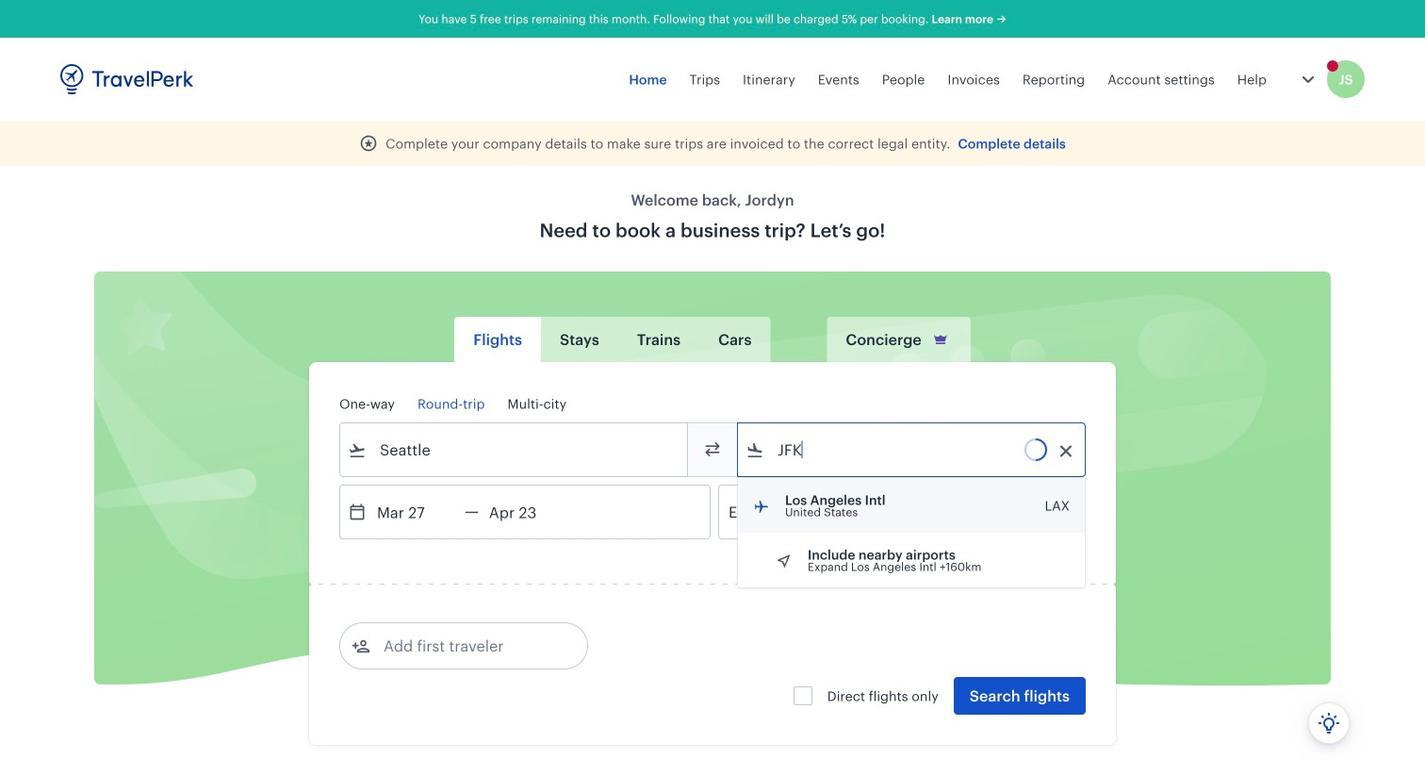 Task type: describe. For each thing, give the bounding box(es) containing it.
Depart text field
[[367, 486, 465, 538]]

Return text field
[[479, 486, 577, 538]]



Task type: vqa. For each thing, say whether or not it's contained in the screenshot.
bottom United Airlines icon
no



Task type: locate. For each thing, give the bounding box(es) containing it.
Add first traveler search field
[[371, 631, 567, 661]]

From search field
[[367, 435, 663, 465]]

To search field
[[765, 435, 1061, 465]]



